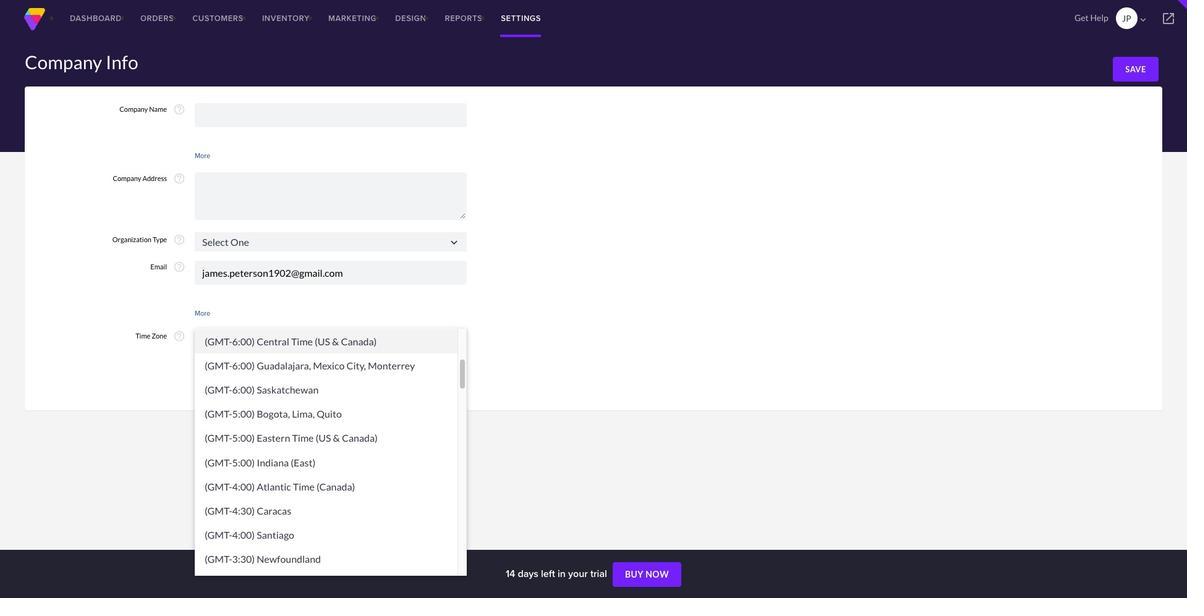 Task type: vqa. For each thing, say whether or not it's contained in the screenshot.
"121,"
no



Task type: locate. For each thing, give the bounding box(es) containing it.
& for (gmt-5:00) eastern time (us & canada)
[[333, 433, 340, 444]]

2 vertical spatial &
[[333, 433, 340, 444]]

(gmt- for (gmt-6:00) guadalajara, mexico city, monterrey
[[205, 360, 232, 372]]

help_outline right email
[[173, 261, 186, 273]]

company left name at left top
[[120, 105, 148, 113]]

time zone help_outline
[[136, 330, 186, 343]]

5 help_outline from the top
[[173, 330, 186, 343]]

7 (gmt- from the top
[[205, 457, 232, 469]]

central up adjust
[[257, 336, 289, 347]]

9 (gmt- from the top
[[205, 505, 232, 517]]

help_outline right name at left top
[[173, 103, 186, 116]]

 for time zone help_outline
[[448, 333, 461, 346]]

1 vertical spatial 4:00)
[[232, 530, 255, 541]]

time down (east)
[[293, 481, 315, 493]]

central for time
[[257, 336, 289, 347]]

company inside company name help_outline
[[120, 105, 148, 113]]

2 help_outline from the top
[[173, 173, 186, 185]]

(us down quito
[[316, 433, 331, 444]]

1 vertical spatial central
[[257, 336, 289, 347]]

company for company address help_outline
[[113, 174, 141, 182]]

6:00) for (gmt-6:00) central america
[[232, 311, 255, 323]]

2 vertical spatial company
[[113, 174, 141, 182]]

lima,
[[292, 408, 315, 420]]

(gmt-4:30) caracas
[[205, 505, 291, 517]]

time
[[136, 332, 150, 340], [291, 336, 313, 347], [292, 433, 314, 444], [293, 481, 315, 493]]

8 (gmt- from the top
[[205, 481, 232, 493]]

4 6:00) from the top
[[232, 384, 255, 396]]

dashboard link
[[61, 0, 131, 37]]

1 vertical spatial canada)
[[342, 433, 378, 444]]

4:00) for santiago
[[232, 530, 255, 541]]

&
[[332, 336, 339, 347], [228, 375, 232, 385], [333, 433, 340, 444]]

(east)
[[291, 457, 316, 469]]

(us
[[315, 336, 330, 347], [316, 433, 331, 444]]

5:00) up (gmt-5:00) indiana (east)
[[232, 433, 255, 444]]

canada) up (canada)
[[342, 433, 378, 444]]

email
[[151, 263, 167, 271]]

1 more link from the top
[[195, 151, 210, 161]]

4:00)
[[232, 481, 255, 493], [232, 530, 255, 541]]

14
[[506, 567, 515, 581]]


[[1138, 14, 1149, 25]]

mexico
[[313, 360, 345, 372]]

5:00) left bogota,
[[232, 408, 255, 420]]

daylight
[[340, 356, 374, 367]]

help_outline for time zone help_outline
[[173, 330, 186, 343]]

0 vertical spatial 4:00)
[[232, 481, 255, 493]]

info
[[106, 51, 138, 73]]

help_outline
[[173, 103, 186, 116], [173, 173, 186, 185], [173, 234, 186, 246], [173, 261, 186, 273], [173, 330, 186, 343]]

customers
[[193, 12, 244, 24]]

more link for help_outline
[[195, 309, 210, 319]]

time up the 'clock'
[[291, 336, 313, 347]]

2 5:00) from the top
[[232, 433, 255, 444]]

3:30)
[[232, 554, 255, 566]]

time up (east)
[[292, 433, 314, 444]]

& up for
[[332, 336, 339, 347]]

& right terms
[[228, 375, 232, 385]]

2 central from the top
[[257, 336, 289, 347]]

5 (gmt- from the top
[[205, 408, 232, 420]]

1 vertical spatial company
[[120, 105, 148, 113]]

get
[[1075, 12, 1089, 23]]

1 vertical spatial 
[[448, 333, 461, 346]]

1 vertical spatial (us
[[316, 433, 331, 444]]

0 vertical spatial &
[[332, 336, 339, 347]]

0 vertical spatial (us
[[315, 336, 330, 347]]


[[448, 236, 461, 249], [448, 333, 461, 346]]

1 vertical spatial 5:00)
[[232, 433, 255, 444]]

3 (gmt- from the top
[[205, 360, 232, 372]]

1 help_outline from the top
[[173, 103, 186, 116]]

2 vertical spatial 5:00)
[[232, 457, 255, 469]]

city,
[[347, 360, 366, 372]]

& down quito
[[333, 433, 340, 444]]

(canada)
[[317, 481, 355, 493]]

type
[[153, 236, 167, 244]]

help_outline for company address help_outline
[[173, 173, 186, 185]]

0 vertical spatial more
[[195, 151, 210, 161]]

1 vertical spatial more
[[195, 309, 210, 319]]

company for company info
[[25, 51, 102, 73]]

organization type help_outline
[[112, 234, 186, 246]]

1 5:00) from the top
[[232, 408, 255, 420]]

canada) up the daylight
[[341, 336, 377, 347]]

central
[[257, 311, 289, 323], [257, 336, 289, 347]]

central up "(gmt-6:00) central time (us & canada)"
[[257, 311, 289, 323]]

get help
[[1075, 12, 1109, 23]]

5:00)
[[232, 408, 255, 420], [232, 433, 255, 444], [232, 457, 255, 469]]

(gmt- for (gmt-4:00) santiago
[[205, 530, 232, 541]]

in
[[558, 567, 566, 581]]

(gmt-6:00) central america
[[205, 311, 327, 323]]

edit
[[195, 375, 206, 385]]

10 (gmt- from the top
[[205, 530, 232, 541]]

help_outline for company name help_outline
[[173, 103, 186, 116]]

1 central from the top
[[257, 311, 289, 323]]

1 more from the top
[[195, 151, 210, 161]]

None text field
[[195, 173, 467, 220]]

0 vertical spatial 5:00)
[[232, 408, 255, 420]]

2 more link from the top
[[195, 309, 210, 319]]

help_outline right zone
[[173, 330, 186, 343]]

help_outline right address at the left of page
[[173, 173, 186, 185]]

1 vertical spatial more link
[[195, 309, 210, 319]]

buy now
[[625, 570, 669, 580]]


[[1162, 11, 1176, 26]]

2  from the top
[[448, 333, 461, 346]]

(us up automatically adjust clock for daylight savings changes at bottom left
[[315, 336, 330, 347]]

1 4:00) from the top
[[232, 481, 255, 493]]

time for (gmt-5:00) eastern time (us & canada)
[[292, 433, 314, 444]]

None text field
[[195, 103, 467, 127], [195, 233, 467, 252], [195, 261, 467, 285], [195, 103, 467, 127], [195, 233, 467, 252], [195, 261, 467, 285]]

1 6:00) from the top
[[232, 311, 255, 323]]

0 vertical spatial 
[[448, 236, 461, 249]]

6:00)
[[232, 311, 255, 323], [232, 336, 255, 347], [232, 360, 255, 372], [232, 384, 255, 396]]

0 vertical spatial company
[[25, 51, 102, 73]]

(gmt- for (gmt-6:00) saskatchewan
[[205, 384, 232, 396]]

(gmt-6:00) saskatchewan
[[205, 384, 319, 396]]

inventory
[[262, 12, 310, 24]]

0 vertical spatial canada)
[[341, 336, 377, 347]]

1  from the top
[[448, 236, 461, 249]]

2 4:00) from the top
[[232, 530, 255, 541]]

2 (gmt- from the top
[[205, 336, 232, 347]]

more
[[195, 151, 210, 161], [195, 309, 210, 319]]

1 vertical spatial &
[[228, 375, 232, 385]]

 for organization type help_outline
[[448, 236, 461, 249]]

12 (gmt- from the top
[[205, 578, 232, 590]]

company inside 'company address help_outline'
[[113, 174, 141, 182]]

(gmt-4:00) santiago
[[205, 530, 294, 541]]

5:00) left indiana
[[232, 457, 255, 469]]

marketing
[[328, 12, 377, 24]]

0 vertical spatial more link
[[195, 151, 210, 161]]

6:00) for (gmt-6:00) saskatchewan
[[232, 384, 255, 396]]

4:00) up 4:30)
[[232, 481, 255, 493]]

1 (gmt- from the top
[[205, 311, 232, 323]]

help_outline right 'type'
[[173, 234, 186, 246]]

4:00) down 4:30)
[[232, 530, 255, 541]]

canada)
[[341, 336, 377, 347], [342, 433, 378, 444]]

4:30)
[[232, 505, 255, 517]]

company for company name help_outline
[[120, 105, 148, 113]]

6:00) for (gmt-6:00) central time (us & canada)
[[232, 336, 255, 347]]

buy
[[625, 570, 644, 580]]

3 6:00) from the top
[[232, 360, 255, 372]]

name
[[149, 105, 167, 113]]

11 (gmt- from the top
[[205, 554, 232, 566]]

2 6:00) from the top
[[232, 336, 255, 347]]

saskatchewan
[[257, 384, 319, 396]]

email help_outline
[[151, 261, 186, 273]]

3 5:00) from the top
[[232, 457, 255, 469]]

2 more from the top
[[195, 309, 210, 319]]

design
[[395, 12, 426, 24]]

time left zone
[[136, 332, 150, 340]]

company
[[25, 51, 102, 73], [120, 105, 148, 113], [113, 174, 141, 182]]

0 vertical spatial central
[[257, 311, 289, 323]]

company down dashboard "link"
[[25, 51, 102, 73]]

3 help_outline from the top
[[173, 234, 186, 246]]

4 (gmt- from the top
[[205, 384, 232, 396]]

(gmt- for (gmt-5:00) bogota, lima, quito
[[205, 408, 232, 420]]

help_outline for organization type help_outline
[[173, 234, 186, 246]]

(gmt-
[[205, 311, 232, 323], [205, 336, 232, 347], [205, 360, 232, 372], [205, 384, 232, 396], [205, 408, 232, 420], [205, 433, 232, 444], [205, 457, 232, 469], [205, 481, 232, 493], [205, 505, 232, 517], [205, 530, 232, 541], [205, 554, 232, 566], [205, 578, 232, 590]]

(gmt-3:30) newfoundland
[[205, 554, 321, 566]]

(gmt-5:00) indiana (east)
[[205, 457, 316, 469]]

more link
[[195, 151, 210, 161], [195, 309, 210, 319]]

(gmt- for (gmt-4:30) caracas
[[205, 505, 232, 517]]

(gmt- for (gmt-6:00) central america
[[205, 311, 232, 323]]

organization
[[112, 236, 151, 244]]

guadalajara,
[[257, 360, 311, 372]]

6 (gmt- from the top
[[205, 433, 232, 444]]

jp
[[1123, 13, 1132, 24]]

(gmt-4:00) atlantic time (canada)
[[205, 481, 355, 493]]

company left address at the left of page
[[113, 174, 141, 182]]

newfoundland
[[257, 554, 321, 566]]

settings
[[501, 12, 541, 24]]



Task type: describe. For each thing, give the bounding box(es) containing it.
more for name
[[195, 151, 210, 161]]

more for help_outline
[[195, 309, 210, 319]]

 link
[[1150, 0, 1188, 37]]

atlantic
[[257, 481, 291, 493]]

(gmt-5:00) eastern time (us & canada)
[[205, 433, 378, 444]]

(us for central
[[315, 336, 330, 347]]

time for (gmt-6:00) central time (us & canada)
[[291, 336, 313, 347]]

save link
[[1113, 57, 1159, 82]]

santiago
[[257, 530, 294, 541]]

conditions
[[234, 375, 266, 385]]

dashboard
[[70, 12, 122, 24]]

more link for name
[[195, 151, 210, 161]]

eastern
[[257, 433, 290, 444]]

terms
[[208, 375, 226, 385]]

orders
[[140, 12, 174, 24]]

left
[[541, 567, 555, 581]]

automatically
[[210, 356, 270, 367]]

monterrey
[[368, 360, 415, 372]]

days
[[518, 567, 539, 581]]

canada) for (gmt-5:00) eastern time (us & canada)
[[342, 433, 378, 444]]

4:00) for atlantic
[[232, 481, 255, 493]]

(gmt- for (gmt-5:00) indiana (east)
[[205, 457, 232, 469]]

(gmt-3:00) brasilla
[[205, 578, 289, 590]]

3:00)
[[232, 578, 255, 590]]

indiana
[[257, 457, 289, 469]]

company address help_outline
[[113, 173, 186, 185]]

5:00) for indiana
[[232, 457, 255, 469]]

now
[[646, 570, 669, 580]]

adjust
[[272, 356, 299, 367]]

brasilla
[[257, 578, 289, 590]]

(gmt- for (gmt-5:00) eastern time (us & canada)
[[205, 433, 232, 444]]

edit terms & conditions link
[[195, 375, 266, 385]]

savings
[[376, 356, 408, 367]]

time for (gmt-4:00) atlantic time (canada)
[[293, 481, 315, 493]]

5:00) for bogota,
[[232, 408, 255, 420]]

time inside time zone help_outline
[[136, 332, 150, 340]]

zone
[[152, 332, 167, 340]]

reports
[[445, 12, 483, 24]]

company name help_outline
[[120, 103, 186, 116]]

& for (gmt-6:00) central time (us & canada)
[[332, 336, 339, 347]]

for
[[325, 356, 338, 367]]

(gmt- for (gmt-3:00) brasilla
[[205, 578, 232, 590]]

company info
[[25, 51, 138, 73]]

4 help_outline from the top
[[173, 261, 186, 273]]

(gmt-6:00) central time (us & canada)
[[205, 336, 377, 347]]

14 days left in your trial
[[506, 567, 610, 581]]

save
[[1126, 64, 1147, 74]]

(us for eastern
[[316, 433, 331, 444]]

help
[[1091, 12, 1109, 23]]

quito
[[317, 408, 342, 420]]

america
[[291, 311, 327, 323]]

(gmt- for (gmt-4:00) atlantic time (canada)
[[205, 481, 232, 493]]

(gmt- for (gmt-3:30) newfoundland
[[205, 554, 232, 566]]

caracas
[[257, 505, 291, 517]]

your
[[568, 567, 588, 581]]

edit terms & conditions
[[195, 375, 266, 385]]

trial
[[591, 567, 607, 581]]

(gmt-5:00) bogota, lima, quito
[[205, 408, 342, 420]]

5:00) for eastern
[[232, 433, 255, 444]]

automatically adjust clock for daylight savings changes
[[210, 356, 445, 367]]

canada) for (gmt-6:00) central time (us & canada)
[[341, 336, 377, 347]]

central for america
[[257, 311, 289, 323]]

bogota,
[[257, 408, 290, 420]]

address
[[143, 174, 167, 182]]

buy now link
[[613, 563, 682, 588]]

(gmt-6:00) guadalajara, mexico city, monterrey
[[205, 360, 415, 372]]

clock
[[301, 356, 323, 367]]

(gmt- for (gmt-6:00) central time (us & canada)
[[205, 336, 232, 347]]

changes
[[410, 356, 445, 367]]

6:00) for (gmt-6:00) guadalajara, mexico city, monterrey
[[232, 360, 255, 372]]



